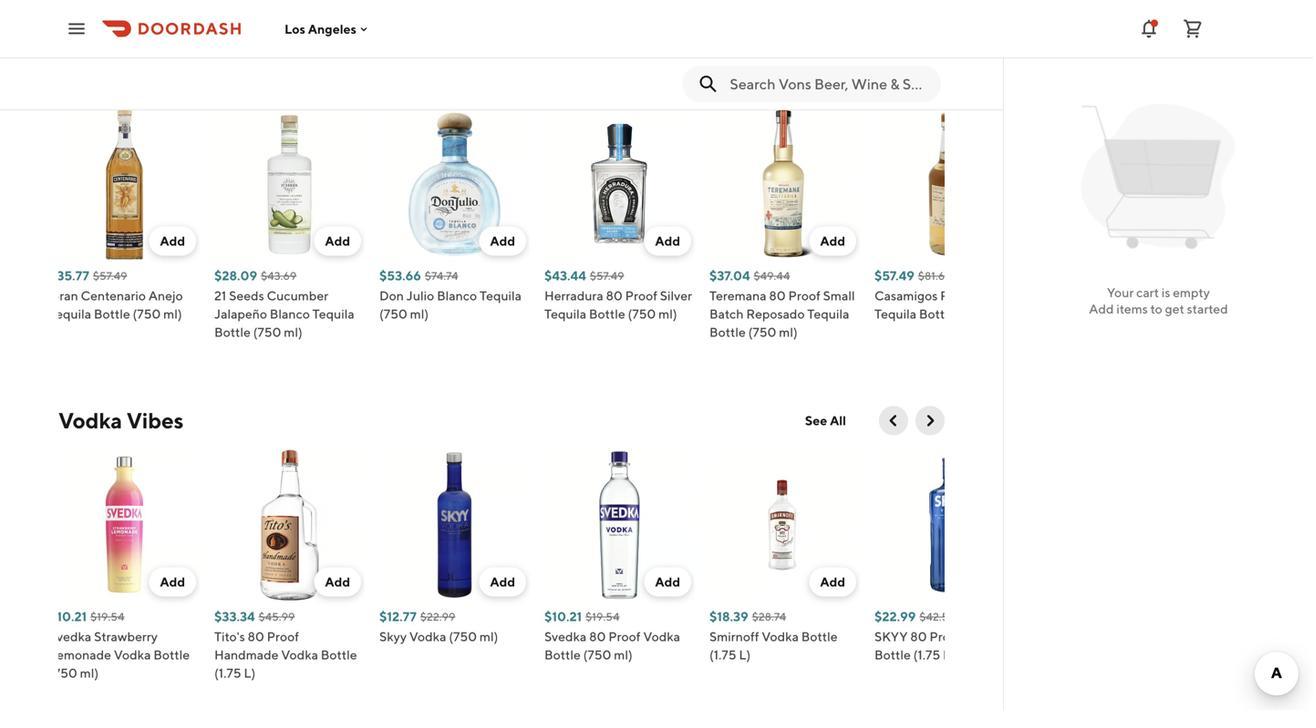 Task type: vqa. For each thing, say whether or not it's contained in the screenshot.
(750 in the $12.77 $22.99 Skyy Vodka (750 ml)
yes



Task type: locate. For each thing, give the bounding box(es) containing it.
$35.77
[[49, 268, 89, 283]]

$57.49 inside '$43.44 $57.49 herradura 80 proof silver tequila bottle (750 ml)'
[[590, 269, 624, 282]]

add up small at the right top
[[820, 233, 845, 248]]

ml)
[[163, 306, 182, 321], [410, 306, 429, 321], [658, 306, 677, 321], [989, 306, 1007, 321], [284, 325, 302, 340], [779, 325, 798, 340], [480, 629, 498, 644], [614, 647, 633, 662], [80, 666, 99, 681]]

0 horizontal spatial l)
[[244, 666, 256, 681]]

open menu image
[[66, 18, 88, 40]]

0 vertical spatial blanco
[[437, 288, 477, 303]]

80 for tito's
[[248, 629, 264, 644]]

skyy vodka (750 ml) image
[[379, 450, 530, 600]]

tequila down gran on the top left of the page
[[49, 306, 91, 321]]

0 vertical spatial all
[[830, 72, 846, 87]]

ml) inside '$10.21 $19.54 svedka strawberry lemonade vodka bottle (750 ml)'
[[80, 666, 99, 681]]

$43.69
[[261, 269, 297, 282]]

add up '$10.21 $19.54 svedka strawberry lemonade vodka bottle (750 ml)'
[[160, 574, 185, 589]]

$49.44
[[754, 269, 790, 282]]

80 inside '$43.44 $57.49 herradura 80 proof silver tequila bottle (750 ml)'
[[606, 288, 623, 303]]

handmade
[[214, 647, 279, 662]]

l)
[[739, 647, 751, 662], [943, 647, 955, 662], [244, 666, 256, 681]]

vodka inside '$18.39 $28.74 smirnoff vodka bottle (1.75 l)'
[[762, 629, 799, 644]]

previous button of carousel image
[[884, 71, 903, 89], [884, 412, 903, 430]]

80 inside the $33.34 $45.99 tito's 80 proof handmade vodka bottle (1.75 l)
[[248, 629, 264, 644]]

add button
[[149, 227, 196, 256], [149, 227, 196, 256], [314, 227, 361, 256], [314, 227, 361, 256], [479, 227, 526, 256], [479, 227, 526, 256], [644, 227, 691, 256], [644, 227, 691, 256], [809, 227, 856, 256], [809, 227, 856, 256], [149, 568, 196, 597], [149, 568, 196, 597], [314, 568, 361, 597], [314, 568, 361, 597], [479, 568, 526, 597], [479, 568, 526, 597], [644, 568, 691, 597], [644, 568, 691, 597], [809, 568, 856, 597], [809, 568, 856, 597]]

see all
[[805, 72, 846, 87], [805, 413, 846, 428]]

(1.75 inside '$18.39 $28.74 smirnoff vodka bottle (1.75 l)'
[[709, 647, 736, 662]]

get
[[1165, 301, 1184, 316]]

0 vertical spatial see
[[805, 72, 827, 87]]

1 see from the top
[[805, 72, 827, 87]]

$43.44
[[544, 268, 586, 283]]

vodka inside "$10.21 $19.54 svedka 80 proof vodka bottle (750 ml)"
[[643, 629, 680, 644]]

is
[[1161, 285, 1170, 300]]

$33.34 $45.99 tito's 80 proof handmade vodka bottle (1.75 l)
[[214, 609, 357, 681]]

vodka inside '$10.21 $19.54 svedka strawberry lemonade vodka bottle (750 ml)'
[[114, 647, 151, 662]]

$57.49 up the casamigos
[[874, 268, 914, 283]]

0 horizontal spatial svedka
[[49, 629, 91, 644]]

1 horizontal spatial $10.21
[[544, 609, 582, 624]]

tequila inside '$43.44 $57.49 herradura 80 proof silver tequila bottle (750 ml)'
[[544, 306, 586, 321]]

herradura 80 proof silver tequila bottle (750 ml) image
[[544, 109, 695, 259]]

skyy
[[874, 629, 908, 644]]

los angeles
[[284, 21, 356, 36]]

l) down $42.54
[[943, 647, 955, 662]]

svedka for svedka 80 proof vodka bottle (750 ml)
[[544, 629, 587, 644]]

2 horizontal spatial (1.75
[[913, 647, 940, 662]]

0 horizontal spatial (1.75
[[214, 666, 241, 681]]

add up $12.77 $22.99 skyy vodka (750 ml)
[[490, 574, 515, 589]]

jalapeño
[[214, 306, 267, 321]]

$10.21 for svedka strawberry lemonade vodka bottle (750 ml)
[[49, 609, 87, 624]]

svedka
[[49, 629, 91, 644], [544, 629, 587, 644]]

all
[[830, 72, 846, 87], [830, 413, 846, 428]]

svedka 80 proof vodka bottle (750 ml) image
[[544, 450, 695, 600]]

1 horizontal spatial (1.75
[[709, 647, 736, 662]]

tequila
[[480, 288, 522, 303], [49, 306, 91, 321], [312, 306, 354, 321], [544, 306, 586, 321], [807, 306, 849, 321], [874, 306, 916, 321]]

$28.09 $43.69 21 seeds cucumber jalapeño blanco tequila bottle (750 ml)
[[214, 268, 354, 340]]

your
[[1107, 285, 1134, 300]]

blanco down "$74.74"
[[437, 288, 477, 303]]

anejo
[[148, 288, 183, 303]]

proof for l)
[[930, 629, 962, 644]]

add up silver
[[655, 233, 680, 248]]

add for 21 seeds cucumber jalapeño blanco tequila bottle (750 ml)
[[325, 233, 350, 248]]

blanco
[[437, 288, 477, 303], [270, 306, 310, 321]]

reposado down $81.64
[[940, 288, 999, 303]]

add for tito's 80 proof handmade vodka bottle (1.75 l)
[[325, 574, 350, 589]]

(750 inside $57.49 $81.64 casamigos reposado tequila bottle (750 ml)
[[958, 306, 986, 321]]

proof inside $22.99 $42.54 skyy 80 proof vodka bottle (1.75 l)
[[930, 629, 962, 644]]

$19.54 inside '$10.21 $19.54 svedka strawberry lemonade vodka bottle (750 ml)'
[[90, 610, 125, 623]]

vodka inside $22.99 $42.54 skyy 80 proof vodka bottle (1.75 l)
[[964, 629, 1001, 644]]

(750 inside $53.66 $74.74 don julio blanco tequila (750 ml)
[[379, 306, 407, 321]]

$42.54
[[919, 610, 956, 623]]

1 $19.54 from the left
[[90, 610, 125, 623]]

0 items, open order cart image
[[1182, 18, 1204, 40]]

see all link
[[794, 65, 857, 94], [794, 406, 857, 435]]

80 inside $22.99 $42.54 skyy 80 proof vodka bottle (1.75 l)
[[910, 629, 927, 644]]

proof inside "$10.21 $19.54 svedka 80 proof vodka bottle (750 ml)"
[[608, 629, 641, 644]]

bottle
[[94, 306, 130, 321], [589, 306, 625, 321], [919, 306, 955, 321], [214, 325, 251, 340], [709, 325, 746, 340], [801, 629, 838, 644], [153, 647, 190, 662], [321, 647, 357, 662], [544, 647, 581, 662], [874, 647, 911, 662]]

1 horizontal spatial $22.99
[[874, 609, 916, 624]]

see for see all link for 2nd next button of carousel icon from the bottom of the page's previous button of carousel image
[[805, 72, 827, 87]]

tequila down small at the right top
[[807, 306, 849, 321]]

2 horizontal spatial l)
[[943, 647, 955, 662]]

add for gran centenario anejo tequila bottle (750 ml)
[[160, 233, 185, 248]]

next button of carousel image
[[921, 71, 939, 89], [921, 412, 939, 430]]

$19.54 inside "$10.21 $19.54 svedka 80 proof vodka bottle (750 ml)"
[[586, 610, 620, 623]]

$28.74
[[752, 610, 786, 623]]

l) down 'handmade'
[[244, 666, 256, 681]]

tequila left herradura
[[480, 288, 522, 303]]

1 see all from the top
[[805, 72, 846, 87]]

l) down smirnoff on the bottom
[[739, 647, 751, 662]]

$57.49 inside the $35.77 $57.49 gran centenario anejo tequila bottle (750 ml)
[[93, 269, 127, 282]]

bottle inside the $35.77 $57.49 gran centenario anejo tequila bottle (750 ml)
[[94, 306, 130, 321]]

reposado
[[940, 288, 999, 303], [746, 306, 805, 321]]

$57.49 up herradura
[[590, 269, 624, 282]]

1 vertical spatial next button of carousel image
[[921, 412, 939, 430]]

2 see all link from the top
[[794, 406, 857, 435]]

1 horizontal spatial $19.54
[[586, 610, 620, 623]]

1 vertical spatial blanco
[[270, 306, 310, 321]]

bottle inside '$10.21 $19.54 svedka strawberry lemonade vodka bottle (750 ml)'
[[153, 647, 190, 662]]

0 horizontal spatial $57.49
[[93, 269, 127, 282]]

add for teremana 80 proof small batch reposado tequila bottle (750 ml)
[[820, 233, 845, 248]]

2 $19.54 from the left
[[586, 610, 620, 623]]

vodka
[[58, 408, 122, 434], [409, 629, 446, 644], [643, 629, 680, 644], [762, 629, 799, 644], [964, 629, 1001, 644], [114, 647, 151, 662], [281, 647, 318, 662]]

1 vertical spatial see
[[805, 413, 827, 428]]

0 vertical spatial see all link
[[794, 65, 857, 94]]

0 horizontal spatial $22.99
[[420, 610, 455, 623]]

$57.49 up centenario
[[93, 269, 127, 282]]

80 inside "$10.21 $19.54 svedka 80 proof vodka bottle (750 ml)"
[[589, 629, 606, 644]]

add
[[160, 233, 185, 248], [325, 233, 350, 248], [490, 233, 515, 248], [655, 233, 680, 248], [820, 233, 845, 248], [1089, 301, 1114, 316], [160, 574, 185, 589], [325, 574, 350, 589], [490, 574, 515, 589], [655, 574, 680, 589], [820, 574, 845, 589]]

see for see all link related to previous button of carousel image associated with 2nd next button of carousel icon from the top of the page
[[805, 413, 827, 428]]

add for don julio blanco tequila (750 ml)
[[490, 233, 515, 248]]

(1.75 inside $22.99 $42.54 skyy 80 proof vodka bottle (1.75 l)
[[913, 647, 940, 662]]

(1.75
[[709, 647, 736, 662], [913, 647, 940, 662], [214, 666, 241, 681]]

proof for tequila
[[788, 288, 821, 303]]

batch
[[709, 306, 744, 321]]

bottle inside $22.99 $42.54 skyy 80 proof vodka bottle (1.75 l)
[[874, 647, 911, 662]]

add down your
[[1089, 301, 1114, 316]]

(750
[[133, 306, 161, 321], [379, 306, 407, 321], [628, 306, 656, 321], [958, 306, 986, 321], [253, 325, 281, 340], [748, 325, 776, 340], [449, 629, 477, 644], [583, 647, 611, 662], [49, 666, 77, 681]]

1 horizontal spatial svedka
[[544, 629, 587, 644]]

proof inside $37.04 $49.44 teremana 80 proof small batch reposado tequila bottle (750 ml)
[[788, 288, 821, 303]]

1 vertical spatial reposado
[[746, 306, 805, 321]]

$10.21 inside '$10.21 $19.54 svedka strawberry lemonade vodka bottle (750 ml)'
[[49, 609, 87, 624]]

1 vertical spatial see all link
[[794, 406, 857, 435]]

1 previous button of carousel image from the top
[[884, 71, 903, 89]]

add up $53.66 $74.74 don julio blanco tequila (750 ml) at the top
[[490, 233, 515, 248]]

0 horizontal spatial reposado
[[746, 306, 805, 321]]

empty
[[1173, 285, 1210, 300]]

add up anejo
[[160, 233, 185, 248]]

(1.75 down smirnoff on the bottom
[[709, 647, 736, 662]]

reposado inside $37.04 $49.44 teremana 80 proof small batch reposado tequila bottle (750 ml)
[[746, 306, 805, 321]]

tito's
[[214, 629, 245, 644]]

$22.99 $42.54 skyy 80 proof vodka bottle (1.75 l)
[[874, 609, 1001, 662]]

$22.99 right $12.77
[[420, 610, 455, 623]]

proof inside '$43.44 $57.49 herradura 80 proof silver tequila bottle (750 ml)'
[[625, 288, 657, 303]]

(1.75 inside the $33.34 $45.99 tito's 80 proof handmade vodka bottle (1.75 l)
[[214, 666, 241, 681]]

1 horizontal spatial reposado
[[940, 288, 999, 303]]

$22.99
[[874, 609, 916, 624], [420, 610, 455, 623]]

2 see all from the top
[[805, 413, 846, 428]]

cucumber
[[267, 288, 328, 303]]

casamigos
[[874, 288, 938, 303]]

0 horizontal spatial $19.54
[[90, 610, 125, 623]]

add up the $33.34 $45.99 tito's 80 proof handmade vodka bottle (1.75 l)
[[325, 574, 350, 589]]

1 vertical spatial previous button of carousel image
[[884, 412, 903, 430]]

proof
[[625, 288, 657, 303], [788, 288, 821, 303], [267, 629, 299, 644], [608, 629, 641, 644], [930, 629, 962, 644]]

$74.74
[[425, 269, 458, 282]]

vodka inside the $33.34 $45.99 tito's 80 proof handmade vodka bottle (1.75 l)
[[281, 647, 318, 662]]

80
[[606, 288, 623, 303], [769, 288, 786, 303], [248, 629, 264, 644], [589, 629, 606, 644], [910, 629, 927, 644]]

1 svedka from the left
[[49, 629, 91, 644]]

los
[[284, 21, 305, 36]]

svedka inside '$10.21 $19.54 svedka strawberry lemonade vodka bottle (750 ml)'
[[49, 629, 91, 644]]

add inside your cart is empty add items to get started
[[1089, 301, 1114, 316]]

$10.21
[[49, 609, 87, 624], [544, 609, 582, 624]]

reposado down $49.44
[[746, 306, 805, 321]]

1 horizontal spatial l)
[[739, 647, 751, 662]]

$22.99 up skyy
[[874, 609, 916, 624]]

1 vertical spatial all
[[830, 413, 846, 428]]

$35.77 $57.49 gran centenario anejo tequila bottle (750 ml)
[[49, 268, 183, 321]]

2 svedka from the left
[[544, 629, 587, 644]]

1 all from the top
[[830, 72, 846, 87]]

80 inside $37.04 $49.44 teremana 80 proof small batch reposado tequila bottle (750 ml)
[[769, 288, 786, 303]]

$81.64
[[918, 269, 952, 282]]

(750 inside $37.04 $49.44 teremana 80 proof small batch reposado tequila bottle (750 ml)
[[748, 325, 776, 340]]

previous button of carousel image for 2nd next button of carousel icon from the top of the page
[[884, 412, 903, 430]]

don julio blanco tequila (750 ml) image
[[379, 109, 530, 259]]

all for see all link for 2nd next button of carousel icon from the bottom of the page's previous button of carousel image
[[830, 72, 846, 87]]

tequila down cucumber at the top left of page
[[312, 306, 354, 321]]

$18.39 $28.74 smirnoff vodka bottle (1.75 l)
[[709, 609, 838, 662]]

gran
[[49, 288, 78, 303]]

2 all from the top
[[830, 413, 846, 428]]

(750 inside the $35.77 $57.49 gran centenario anejo tequila bottle (750 ml)
[[133, 306, 161, 321]]

0 vertical spatial reposado
[[940, 288, 999, 303]]

0 horizontal spatial $10.21
[[49, 609, 87, 624]]

bottle inside $57.49 $81.64 casamigos reposado tequila bottle (750 ml)
[[919, 306, 955, 321]]

tequila down the casamigos
[[874, 306, 916, 321]]

1 horizontal spatial blanco
[[437, 288, 477, 303]]

bottle inside "$10.21 $19.54 svedka 80 proof vodka bottle (750 ml)"
[[544, 647, 581, 662]]

$10.21 $19.54 svedka 80 proof vodka bottle (750 ml)
[[544, 609, 680, 662]]

$33.34
[[214, 609, 255, 624]]

small
[[823, 288, 855, 303]]

svedka inside "$10.21 $19.54 svedka 80 proof vodka bottle (750 ml)"
[[544, 629, 587, 644]]

0 horizontal spatial blanco
[[270, 306, 310, 321]]

$22.99 inside $12.77 $22.99 skyy vodka (750 ml)
[[420, 610, 455, 623]]

started
[[1187, 301, 1228, 316]]

$10.21 inside "$10.21 $19.54 svedka 80 proof vodka bottle (750 ml)"
[[544, 609, 582, 624]]

seeds
[[229, 288, 264, 303]]

see
[[805, 72, 827, 87], [805, 413, 827, 428]]

bottle inside '$43.44 $57.49 herradura 80 proof silver tequila bottle (750 ml)'
[[589, 306, 625, 321]]

lemonade
[[49, 647, 111, 662]]

tequila inside $37.04 $49.44 teremana 80 proof small batch reposado tequila bottle (750 ml)
[[807, 306, 849, 321]]

vibes
[[126, 408, 183, 434]]

2 horizontal spatial $57.49
[[874, 268, 914, 283]]

$19.54 for 80
[[586, 610, 620, 623]]

1 see all link from the top
[[794, 65, 857, 94]]

(1.75 down $42.54
[[913, 647, 940, 662]]

add up '$18.39 $28.74 smirnoff vodka bottle (1.75 l)'
[[820, 574, 845, 589]]

herradura
[[544, 288, 603, 303]]

2 $10.21 from the left
[[544, 609, 582, 624]]

add for skyy vodka (750 ml)
[[490, 574, 515, 589]]

0 vertical spatial previous button of carousel image
[[884, 71, 903, 89]]

0 vertical spatial see all
[[805, 72, 846, 87]]

blanco down cucumber at the top left of page
[[270, 306, 310, 321]]

proof inside the $33.34 $45.99 tito's 80 proof handmade vodka bottle (1.75 l)
[[267, 629, 299, 644]]

bottle inside the $33.34 $45.99 tito's 80 proof handmade vodka bottle (1.75 l)
[[321, 647, 357, 662]]

$10.21 for svedka 80 proof vodka bottle (750 ml)
[[544, 609, 582, 624]]

(1.75 down 'handmade'
[[214, 666, 241, 681]]

2 see from the top
[[805, 413, 827, 428]]

add for herradura 80 proof silver tequila bottle (750 ml)
[[655, 233, 680, 248]]

1 $10.21 from the left
[[49, 609, 87, 624]]

$57.49
[[874, 268, 914, 283], [93, 269, 127, 282], [590, 269, 624, 282]]

2 previous button of carousel image from the top
[[884, 412, 903, 430]]

tequila down herradura
[[544, 306, 586, 321]]

add up cucumber at the top left of page
[[325, 233, 350, 248]]

1 horizontal spatial $57.49
[[590, 269, 624, 282]]

0 vertical spatial next button of carousel image
[[921, 71, 939, 89]]

(750 inside '$43.44 $57.49 herradura 80 proof silver tequila bottle (750 ml)'
[[628, 306, 656, 321]]

add up "$10.21 $19.54 svedka 80 proof vodka bottle (750 ml)" in the bottom of the page
[[655, 574, 680, 589]]

1 vertical spatial see all
[[805, 413, 846, 428]]

$19.54
[[90, 610, 125, 623], [586, 610, 620, 623]]



Task type: describe. For each thing, give the bounding box(es) containing it.
Search Vons Beer, Wine & Spirits search field
[[730, 74, 926, 94]]

bottle inside $28.09 $43.69 21 seeds cucumber jalapeño blanco tequila bottle (750 ml)
[[214, 325, 251, 340]]

ml) inside $57.49 $81.64 casamigos reposado tequila bottle (750 ml)
[[989, 306, 1007, 321]]

ml) inside "$10.21 $19.54 svedka 80 proof vodka bottle (750 ml)"
[[614, 647, 633, 662]]

ml) inside the $35.77 $57.49 gran centenario anejo tequila bottle (750 ml)
[[163, 306, 182, 321]]

smirnoff
[[709, 629, 759, 644]]

see all link for previous button of carousel image associated with 2nd next button of carousel icon from the top of the page
[[794, 406, 857, 435]]

$45.99
[[259, 610, 295, 623]]

all for see all link related to previous button of carousel image associated with 2nd next button of carousel icon from the top of the page
[[830, 413, 846, 428]]

blanco inside $28.09 $43.69 21 seeds cucumber jalapeño blanco tequila bottle (750 ml)
[[270, 306, 310, 321]]

(750 inside "$10.21 $19.54 svedka 80 proof vodka bottle (750 ml)"
[[583, 647, 611, 662]]

smirnoff vodka bottle (1.75 l) image
[[709, 450, 860, 600]]

bottle inside '$18.39 $28.74 smirnoff vodka bottle (1.75 l)'
[[801, 629, 838, 644]]

angeles
[[308, 21, 356, 36]]

items
[[1116, 301, 1148, 316]]

(750 inside '$10.21 $19.54 svedka strawberry lemonade vodka bottle (750 ml)'
[[49, 666, 77, 681]]

vodka vibes
[[58, 408, 183, 434]]

proof for (1.75
[[267, 629, 299, 644]]

teremana
[[709, 288, 766, 303]]

$37.04
[[709, 268, 750, 283]]

$37.04 $49.44 teremana 80 proof small batch reposado tequila bottle (750 ml)
[[709, 268, 855, 340]]

tequila inside $57.49 $81.64 casamigos reposado tequila bottle (750 ml)
[[874, 306, 916, 321]]

1 next button of carousel image from the top
[[921, 71, 939, 89]]

l) inside the $33.34 $45.99 tito's 80 proof handmade vodka bottle (1.75 l)
[[244, 666, 256, 681]]

reposado inside $57.49 $81.64 casamigos reposado tequila bottle (750 ml)
[[940, 288, 999, 303]]

cart
[[1136, 285, 1159, 300]]

$28.09
[[214, 268, 257, 283]]

80 for herradura
[[606, 288, 623, 303]]

21
[[214, 288, 226, 303]]

centenario
[[81, 288, 146, 303]]

julio
[[406, 288, 434, 303]]

silver
[[660, 288, 692, 303]]

ml) inside $28.09 $43.69 21 seeds cucumber jalapeño blanco tequila bottle (750 ml)
[[284, 325, 302, 340]]

strawberry
[[94, 629, 158, 644]]

add for smirnoff vodka bottle (1.75 l)
[[820, 574, 845, 589]]

svedka for svedka strawberry lemonade vodka bottle (750 ml)
[[49, 629, 91, 644]]

teremana 80 proof small batch reposado tequila bottle (750 ml) image
[[709, 109, 860, 259]]

(750 inside $28.09 $43.69 21 seeds cucumber jalapeño blanco tequila bottle (750 ml)
[[253, 325, 281, 340]]

$53.66
[[379, 268, 421, 283]]

$57.49 for gran centenario anejo tequila bottle (750 ml)
[[93, 269, 127, 282]]

$22.99 inside $22.99 $42.54 skyy 80 proof vodka bottle (1.75 l)
[[874, 609, 916, 624]]

tequila inside the $35.77 $57.49 gran centenario anejo tequila bottle (750 ml)
[[49, 306, 91, 321]]

tequila inside $53.66 $74.74 don julio blanco tequila (750 ml)
[[480, 288, 522, 303]]

(750 inside $12.77 $22.99 skyy vodka (750 ml)
[[449, 629, 477, 644]]

$10.21 $19.54 svedka strawberry lemonade vodka bottle (750 ml)
[[49, 609, 190, 681]]

$18.39
[[709, 609, 748, 624]]

bottle inside $37.04 $49.44 teremana 80 proof small batch reposado tequila bottle (750 ml)
[[709, 325, 746, 340]]

$12.77 $22.99 skyy vodka (750 ml)
[[379, 609, 498, 644]]

ml) inside $53.66 $74.74 don julio blanco tequila (750 ml)
[[410, 306, 429, 321]]

2 next button of carousel image from the top
[[921, 412, 939, 430]]

$43.44 $57.49 herradura 80 proof silver tequila bottle (750 ml)
[[544, 268, 692, 321]]

see all link for 2nd next button of carousel icon from the bottom of the page's previous button of carousel image
[[794, 65, 857, 94]]

to
[[1150, 301, 1162, 316]]

add for svedka 80 proof vodka bottle (750 ml)
[[655, 574, 680, 589]]

$12.77
[[379, 609, 417, 624]]

don
[[379, 288, 404, 303]]

ml) inside $37.04 $49.44 teremana 80 proof small batch reposado tequila bottle (750 ml)
[[779, 325, 798, 340]]

$19.54 for strawberry
[[90, 610, 125, 623]]

empty retail cart image
[[1073, 91, 1244, 263]]

ml) inside '$43.44 $57.49 herradura 80 proof silver tequila bottle (750 ml)'
[[658, 306, 677, 321]]

l) inside '$18.39 $28.74 smirnoff vodka bottle (1.75 l)'
[[739, 647, 751, 662]]

los angeles button
[[284, 21, 371, 36]]

80 for teremana
[[769, 288, 786, 303]]

proof for ml)
[[608, 629, 641, 644]]

$57.49 for herradura 80 proof silver tequila bottle (750 ml)
[[590, 269, 624, 282]]

80 for skyy
[[910, 629, 927, 644]]

$57.49 $81.64 casamigos reposado tequila bottle (750 ml)
[[874, 268, 1007, 321]]

blanco inside $53.66 $74.74 don julio blanco tequila (750 ml)
[[437, 288, 477, 303]]

proof for (750
[[625, 288, 657, 303]]

your cart is empty add items to get started
[[1089, 285, 1228, 316]]

skyy
[[379, 629, 407, 644]]

add for svedka strawberry lemonade vodka bottle (750 ml)
[[160, 574, 185, 589]]

ml) inside $12.77 $22.99 skyy vodka (750 ml)
[[480, 629, 498, 644]]

vodka inside $12.77 $22.99 skyy vodka (750 ml)
[[409, 629, 446, 644]]

gran centenario anejo tequila bottle (750 ml) image
[[49, 109, 200, 259]]

tito's 80 proof handmade vodka bottle (1.75 l) image
[[214, 450, 365, 600]]

svedka strawberry lemonade vodka bottle (750 ml) image
[[49, 450, 200, 600]]

80 for svedka
[[589, 629, 606, 644]]

l) inside $22.99 $42.54 skyy 80 proof vodka bottle (1.75 l)
[[943, 647, 955, 662]]

vodka vibes link
[[58, 406, 183, 435]]

notification bell image
[[1138, 18, 1160, 40]]

$57.49 inside $57.49 $81.64 casamigos reposado tequila bottle (750 ml)
[[874, 268, 914, 283]]

previous button of carousel image for 2nd next button of carousel icon from the bottom of the page
[[884, 71, 903, 89]]

tequila inside $28.09 $43.69 21 seeds cucumber jalapeño blanco tequila bottle (750 ml)
[[312, 306, 354, 321]]

21 seeds cucumber jalapeño blanco tequila bottle (750 ml) image
[[214, 109, 365, 259]]

$53.66 $74.74 don julio blanco tequila (750 ml)
[[379, 268, 522, 321]]



